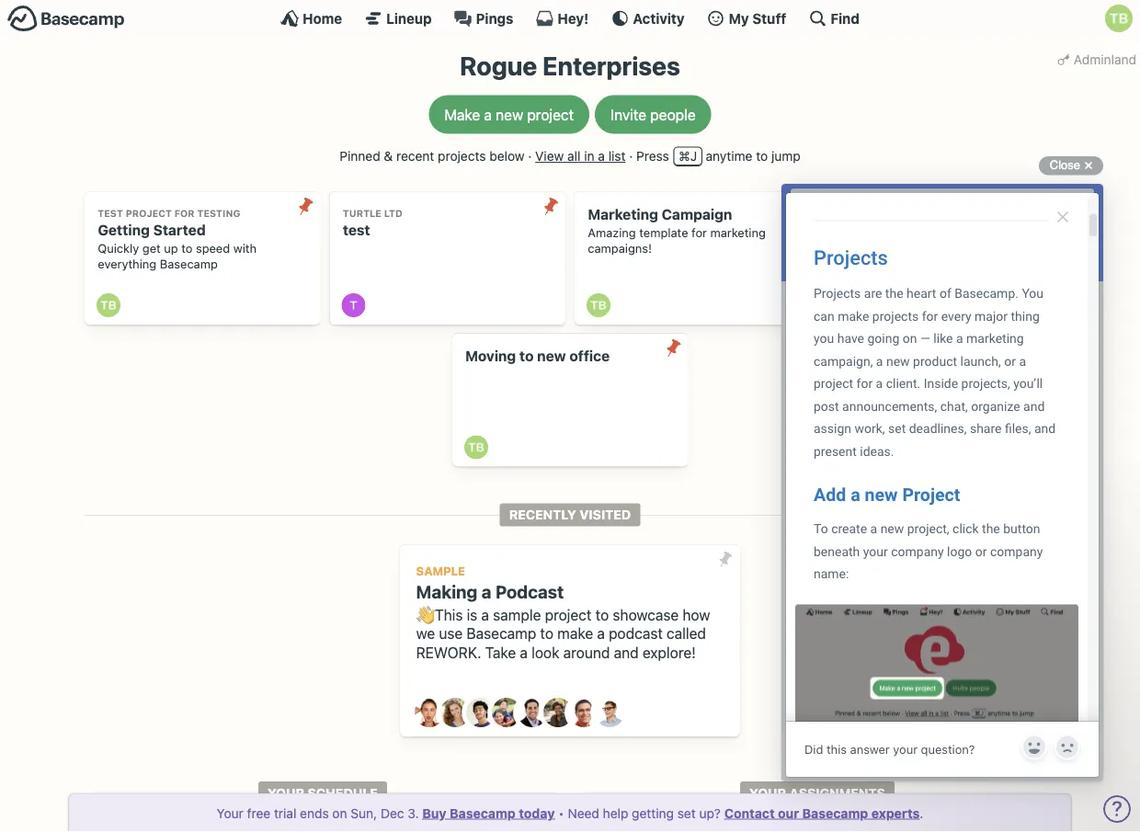 Task type: locate. For each thing, give the bounding box(es) containing it.
up?
[[699, 806, 721, 821]]

for for campaigns!
[[937, 226, 952, 240]]

your up trial
[[268, 786, 305, 801]]

in
[[584, 149, 595, 164]]

adminland link
[[1054, 46, 1141, 73]]

new for a
[[496, 106, 523, 123]]

help
[[603, 806, 629, 821]]

tim burton image
[[97, 293, 120, 317], [832, 293, 856, 317], [464, 435, 488, 459]]

amazing
[[588, 226, 636, 240], [833, 226, 881, 240]]

0 vertical spatial project
[[527, 106, 574, 123]]

1 horizontal spatial ·
[[629, 149, 633, 164]]

tim burton image up office
[[587, 293, 611, 317]]

to right moving
[[520, 348, 534, 365]]

0 horizontal spatial template
[[640, 226, 688, 240]]

0 vertical spatial tim burton image
[[1106, 5, 1133, 32]]

buy
[[422, 806, 447, 821]]

how
[[683, 606, 710, 623]]

to up podcast
[[596, 606, 609, 623]]

steve marsh image
[[569, 698, 599, 728]]

make a new project link
[[429, 95, 590, 134]]

tim burton image for moving to new office
[[464, 435, 488, 459]]

close
[[1050, 158, 1081, 172]]

1 vertical spatial new
[[537, 348, 566, 365]]

showcase
[[613, 606, 679, 623]]

new up below
[[496, 106, 523, 123]]

this
[[435, 606, 463, 623]]

2 horizontal spatial for
[[937, 226, 952, 240]]

0 horizontal spatial amazing
[[588, 226, 636, 240]]

2 template from the left
[[885, 226, 934, 240]]

1 horizontal spatial new
[[537, 348, 566, 365]]

project up view
[[527, 106, 574, 123]]

list
[[609, 149, 626, 164]]

project
[[527, 106, 574, 123], [545, 606, 592, 623]]

your
[[268, 786, 305, 801], [750, 786, 787, 801], [217, 806, 244, 821]]

to inside test project for testing getting started quickly get up to speed with everything basecamp
[[181, 242, 193, 255]]

for
[[174, 208, 195, 219], [692, 226, 707, 240], [937, 226, 952, 240]]

tim burton image up adminland
[[1106, 5, 1133, 32]]

2 campaigns! from the left
[[833, 242, 897, 255]]

getting
[[98, 221, 150, 238]]

view
[[535, 149, 564, 164]]

our
[[778, 806, 799, 821]]

1 marketing from the left
[[711, 226, 766, 240]]

moving to new office link
[[452, 334, 688, 466]]

free
[[247, 806, 271, 821]]

make
[[445, 106, 480, 123]]

your up the contact
[[750, 786, 787, 801]]

0 horizontal spatial campaigns!
[[588, 242, 652, 255]]

a right is
[[481, 606, 489, 623]]

your left the free
[[217, 806, 244, 821]]

josh fiske image
[[518, 698, 547, 728]]

tim burton image inside the amazing template for marketing campaigns! link
[[832, 293, 856, 317]]

1 horizontal spatial template
[[885, 226, 934, 240]]

on
[[332, 806, 347, 821]]

1 amazing from the left
[[588, 226, 636, 240]]

to right the up
[[181, 242, 193, 255]]

None submit
[[291, 192, 321, 221], [536, 192, 566, 221], [659, 334, 688, 363], [711, 545, 740, 574], [291, 192, 321, 221], [536, 192, 566, 221], [659, 334, 688, 363], [711, 545, 740, 574]]

new
[[496, 106, 523, 123], [537, 348, 566, 365]]

test
[[343, 221, 370, 238]]

0 horizontal spatial tim burton image
[[97, 293, 120, 317]]

to inside the moving to new office link
[[520, 348, 534, 365]]

2 marketing from the left
[[956, 226, 1011, 240]]

project up make
[[545, 606, 592, 623]]

view all in a list link
[[535, 149, 626, 164]]

0 horizontal spatial ·
[[528, 149, 532, 164]]

· right list
[[629, 149, 633, 164]]

schedule
[[308, 786, 378, 801]]

turtle ltd test
[[343, 208, 403, 238]]

1 horizontal spatial campaigns!
[[833, 242, 897, 255]]

contact
[[725, 806, 775, 821]]

for inside test project for testing getting started quickly get up to speed with everything basecamp
[[174, 208, 195, 219]]

amazing template for marketing campaigns!
[[833, 226, 1011, 255]]

0 horizontal spatial marketing
[[711, 226, 766, 240]]

0 vertical spatial new
[[496, 106, 523, 123]]

use
[[439, 625, 463, 643]]

ends
[[300, 806, 329, 821]]

campaigns!
[[588, 242, 652, 255], [833, 242, 897, 255]]

close button
[[1039, 155, 1104, 177]]

your for your assignments
[[750, 786, 787, 801]]

2 horizontal spatial tim burton image
[[832, 293, 856, 317]]

1 horizontal spatial for
[[692, 226, 707, 240]]

new left office
[[537, 348, 566, 365]]

test project for testing getting started quickly get up to speed with everything basecamp
[[98, 208, 257, 271]]

· left view
[[528, 149, 532, 164]]

1 horizontal spatial tim burton image
[[464, 435, 488, 459]]

·
[[528, 149, 532, 164], [629, 149, 633, 164]]

1 horizontal spatial marketing
[[956, 226, 1011, 240]]

basecamp inside "sample making a podcast 👋 this is a sample project to showcase how we use basecamp to make a podcast called rework. take a look around and explore!"
[[467, 625, 537, 643]]

basecamp up the take
[[467, 625, 537, 643]]

a up around
[[597, 625, 605, 643]]

home
[[303, 10, 342, 26]]

moving
[[465, 348, 516, 365]]

cross small image
[[1078, 155, 1100, 177], [1078, 155, 1100, 177]]

for inside amazing template for marketing campaigns!
[[937, 226, 952, 240]]

tim burton image inside the moving to new office link
[[464, 435, 488, 459]]

a right make on the top left
[[484, 106, 492, 123]]

speed
[[196, 242, 230, 255]]

project inside "sample making a podcast 👋 this is a sample project to showcase how we use basecamp to make a podcast called rework. take a look around and explore!"
[[545, 606, 592, 623]]

1 horizontal spatial amazing
[[833, 226, 881, 240]]

find
[[831, 10, 860, 26]]

your schedule
[[268, 786, 378, 801]]

2 amazing from the left
[[833, 226, 881, 240]]

0 horizontal spatial new
[[496, 106, 523, 123]]

1 horizontal spatial your
[[268, 786, 305, 801]]

find button
[[809, 9, 860, 28]]

marketing
[[711, 226, 766, 240], [956, 226, 1011, 240]]

people
[[651, 106, 696, 123]]

and
[[614, 644, 639, 662]]

office
[[570, 348, 610, 365]]

1 vertical spatial project
[[545, 606, 592, 623]]

2 horizontal spatial your
[[750, 786, 787, 801]]

your for your schedule
[[268, 786, 305, 801]]

ltd
[[384, 208, 403, 219]]

1 horizontal spatial tim burton image
[[1106, 5, 1133, 32]]

basecamp down assignments
[[803, 806, 869, 821]]

1 campaigns! from the left
[[588, 242, 652, 255]]

&
[[384, 149, 393, 164]]

sample making a podcast 👋 this is a sample project to showcase how we use basecamp to make a podcast called rework. take a look around and explore!
[[416, 565, 710, 662]]

0 horizontal spatial for
[[174, 208, 195, 219]]

basecamp down the up
[[160, 257, 218, 271]]

lineup
[[386, 10, 432, 26]]

cheryl walters image
[[441, 698, 470, 728]]

campaign
[[662, 206, 732, 223]]

1 vertical spatial tim burton image
[[587, 293, 611, 317]]

tim burton image
[[1106, 5, 1133, 32], [587, 293, 611, 317]]

campaigns! inside amazing template for marketing campaigns!
[[833, 242, 897, 255]]

rogue enterprises
[[460, 51, 681, 81]]

basecamp
[[160, 257, 218, 271], [467, 625, 537, 643], [450, 806, 516, 821], [803, 806, 869, 821]]

enterprises
[[543, 51, 681, 81]]

1 template from the left
[[640, 226, 688, 240]]

to
[[756, 149, 768, 164], [181, 242, 193, 255], [520, 348, 534, 365], [596, 606, 609, 623], [540, 625, 554, 643]]

new for to
[[537, 348, 566, 365]]

need
[[568, 806, 600, 821]]

your free trial ends on sun, dec  3. buy basecamp today • need help getting set up? contact our basecamp experts .
[[217, 806, 924, 821]]

tim burton image inside main element
[[1106, 5, 1133, 32]]

take
[[485, 644, 516, 662]]

my stuff button
[[707, 9, 787, 28]]

contact our basecamp experts link
[[725, 806, 920, 821]]



Task type: describe. For each thing, give the bounding box(es) containing it.
template inside amazing template for marketing campaigns!
[[885, 226, 934, 240]]

with
[[233, 242, 257, 255]]

•
[[559, 806, 564, 821]]

home link
[[281, 9, 342, 28]]

called
[[667, 625, 706, 643]]

project
[[126, 208, 172, 219]]

0 horizontal spatial tim burton image
[[587, 293, 611, 317]]

my stuff
[[729, 10, 787, 26]]

activity link
[[611, 9, 685, 28]]

rework.
[[416, 644, 481, 662]]

victor cooper image
[[595, 698, 625, 728]]

making
[[416, 581, 478, 602]]

1 · from the left
[[528, 149, 532, 164]]

👋
[[416, 606, 431, 623]]

your assignments
[[750, 786, 886, 801]]

pings
[[476, 10, 514, 26]]

sun,
[[351, 806, 377, 821]]

nicole katz image
[[544, 698, 573, 728]]

everything
[[98, 257, 157, 271]]

switch accounts image
[[7, 5, 125, 33]]

turtle
[[343, 208, 382, 219]]

is
[[467, 606, 478, 623]]

adminland
[[1074, 52, 1137, 67]]

template inside marketing campaign amazing template for marketing campaigns!
[[640, 226, 688, 240]]

below
[[490, 149, 525, 164]]

we
[[416, 625, 435, 643]]

experts
[[872, 806, 920, 821]]

jared davis image
[[466, 698, 496, 728]]

dec
[[381, 806, 404, 821]]

basecamp inside test project for testing getting started quickly get up to speed with everything basecamp
[[160, 257, 218, 271]]

to left jump
[[756, 149, 768, 164]]

amazing inside amazing template for marketing campaigns!
[[833, 226, 881, 240]]

main element
[[0, 0, 1141, 36]]

marketing inside amazing template for marketing campaigns!
[[956, 226, 1011, 240]]

press
[[637, 149, 669, 164]]

amazing inside marketing campaign amazing template for marketing campaigns!
[[588, 226, 636, 240]]

my
[[729, 10, 749, 26]]

stuff
[[753, 10, 787, 26]]

rogue
[[460, 51, 537, 81]]

amazing template for marketing campaigns! link
[[820, 192, 1056, 325]]

⌘
[[679, 149, 691, 164]]

activity
[[633, 10, 685, 26]]

2 · from the left
[[629, 149, 633, 164]]

a right making at the left of page
[[482, 581, 492, 602]]

visited
[[580, 507, 631, 523]]

all
[[568, 149, 581, 164]]

test
[[98, 208, 123, 219]]

a inside the make a new project link
[[484, 106, 492, 123]]

for for getting
[[174, 208, 195, 219]]

a right in
[[598, 149, 605, 164]]

for inside marketing campaign amazing template for marketing campaigns!
[[692, 226, 707, 240]]

around
[[564, 644, 610, 662]]

marketing inside marketing campaign amazing template for marketing campaigns!
[[711, 226, 766, 240]]

get
[[142, 242, 161, 255]]

basecamp right buy
[[450, 806, 516, 821]]

moving to new office
[[465, 348, 610, 365]]

project inside the make a new project link
[[527, 106, 574, 123]]

sample
[[416, 565, 465, 578]]

hey!
[[558, 10, 589, 26]]

pings button
[[454, 9, 514, 28]]

jump
[[772, 149, 801, 164]]

to up look at the left bottom of the page
[[540, 625, 554, 643]]

pinned & recent projects below · view all in a list
[[340, 149, 626, 164]]

jennifer young image
[[492, 698, 522, 728]]

.
[[920, 806, 924, 821]]

assignments
[[790, 786, 886, 801]]

podcast
[[609, 625, 663, 643]]

recent
[[396, 149, 434, 164]]

pinned
[[340, 149, 380, 164]]

invite
[[611, 106, 647, 123]]

3.
[[408, 806, 419, 821]]

a left look at the left bottom of the page
[[520, 644, 528, 662]]

annie bryan image
[[415, 698, 444, 728]]

campaigns! inside marketing campaign amazing template for marketing campaigns!
[[588, 242, 652, 255]]

anytime
[[706, 149, 753, 164]]

⌘ j anytime to jump
[[679, 149, 801, 164]]

set
[[678, 806, 696, 821]]

make a new project
[[445, 106, 574, 123]]

lineup link
[[364, 9, 432, 28]]

j
[[691, 149, 697, 164]]

explore!
[[643, 644, 696, 662]]

projects
[[438, 149, 486, 164]]

tim burton image for amazing template for marketing campaigns!
[[832, 293, 856, 317]]

recently
[[509, 507, 577, 523]]

invite people link
[[595, 95, 712, 134]]

0 horizontal spatial your
[[217, 806, 244, 821]]

recently visited
[[509, 507, 631, 523]]

today
[[519, 806, 555, 821]]

getting
[[632, 806, 674, 821]]

marketing campaign amazing template for marketing campaigns!
[[588, 206, 766, 255]]

buy basecamp today link
[[422, 806, 555, 821]]

· press
[[629, 149, 669, 164]]

quickly
[[98, 242, 139, 255]]

terry image
[[342, 293, 366, 317]]



Task type: vqa. For each thing, say whether or not it's contained in the screenshot.
Save as a draft button
no



